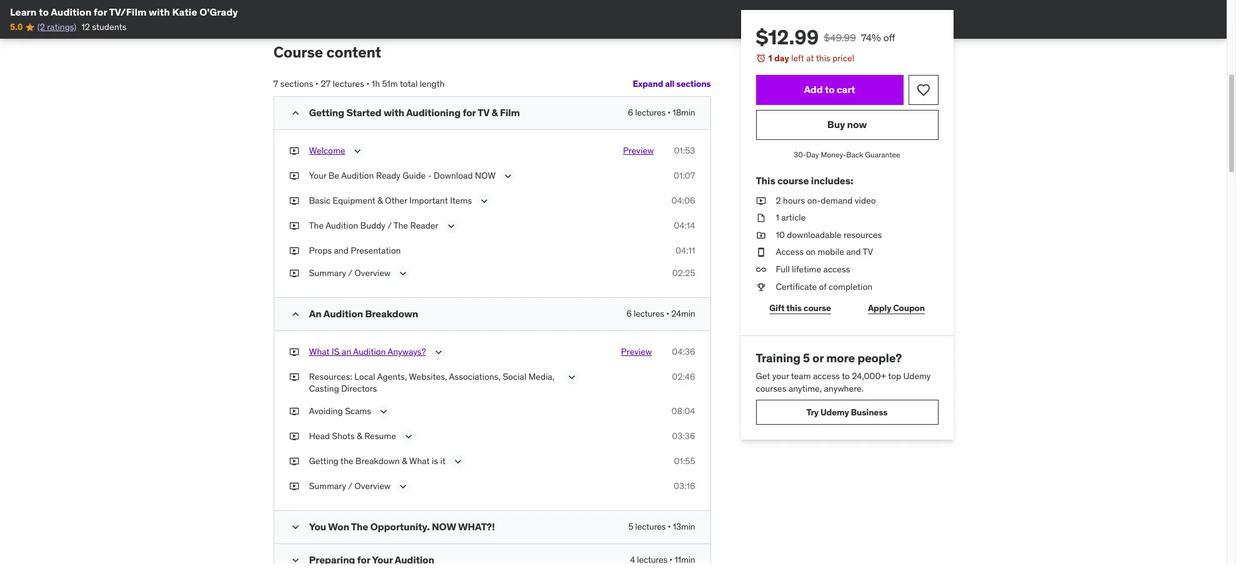 Task type: vqa. For each thing, say whether or not it's contained in the screenshot.
10 downloadable resources
yes



Task type: describe. For each thing, give the bounding box(es) containing it.
try
[[807, 407, 819, 418]]

websites,
[[409, 371, 447, 382]]

on-
[[807, 195, 821, 206]]

show lecture description image for resources: local agents, websites, associations, social media, casting directors
[[565, 371, 578, 384]]

0 vertical spatial this
[[816, 52, 830, 64]]

now
[[847, 118, 867, 131]]

/ for started
[[348, 267, 352, 279]]

lectures for getting started with auditioning for tv & film
[[635, 107, 666, 118]]

reader
[[410, 220, 438, 231]]

shots
[[332, 431, 355, 442]]

08:04
[[671, 406, 695, 417]]

an
[[309, 307, 322, 320]]

welcome button
[[309, 145, 345, 160]]

alarm image
[[756, 53, 766, 63]]

avoiding scams
[[309, 406, 371, 417]]

resources: local agents, websites, associations, social media, casting directors
[[309, 371, 554, 395]]

& left other
[[378, 195, 383, 206]]

0 vertical spatial now
[[475, 170, 496, 181]]

total
[[400, 78, 418, 89]]

& left the film
[[492, 106, 498, 119]]

1 vertical spatial for
[[463, 106, 476, 119]]

7 sections • 27 lectures • 1h 51m total length
[[273, 78, 445, 89]]

gift this course link
[[756, 296, 845, 321]]

apply coupon button
[[855, 296, 938, 321]]

10
[[776, 229, 785, 240]]

01:53
[[674, 145, 695, 156]]

full
[[776, 264, 790, 275]]

it
[[440, 456, 446, 467]]

back
[[846, 150, 863, 159]]

an audition breakdown
[[309, 307, 418, 320]]

download
[[434, 170, 473, 181]]

show lecture description image for the audition buddy / the reader
[[445, 220, 457, 233]]

add to wishlist image
[[916, 82, 931, 97]]

2 horizontal spatial the
[[394, 220, 408, 231]]

02:46
[[672, 371, 695, 382]]

2
[[776, 195, 781, 206]]

04:11
[[676, 245, 695, 256]]

the
[[341, 456, 353, 467]]

day
[[774, 52, 789, 64]]

0 vertical spatial access
[[823, 264, 850, 275]]

1 for 1 article
[[776, 212, 779, 223]]

audition down equipment
[[326, 220, 358, 231]]

audition inside button
[[353, 346, 386, 357]]

what is an audition anyways? button
[[309, 346, 426, 361]]

what?!
[[458, 521, 495, 533]]

0 horizontal spatial with
[[149, 6, 170, 18]]

casting
[[309, 383, 339, 395]]

getting for getting the breakdown & what is it
[[309, 456, 339, 467]]

course inside gift this course link
[[804, 302, 831, 314]]

1 vertical spatial with
[[384, 106, 404, 119]]

6 for an audition breakdown
[[627, 308, 632, 319]]

show lecture description image for getting the breakdown & what is it
[[452, 456, 464, 468]]

0 horizontal spatial for
[[94, 6, 107, 18]]

important
[[409, 195, 448, 206]]

1 vertical spatial what
[[409, 456, 430, 467]]

expand all sections button
[[633, 71, 711, 96]]

1 small image from the top
[[289, 521, 302, 534]]

add to cart button
[[756, 75, 903, 105]]

1 vertical spatial this
[[786, 302, 802, 314]]

show lecture description image up websites,
[[432, 346, 445, 359]]

anyways?
[[388, 346, 426, 357]]

top
[[888, 371, 901, 382]]

all
[[665, 78, 675, 89]]

welcome
[[309, 145, 345, 156]]

small image for an audition breakdown
[[289, 308, 302, 321]]

30-day money-back guarantee
[[794, 150, 900, 159]]

day
[[806, 150, 819, 159]]

access inside training 5 or more people? get your team access to 24,000+ top udemy courses anytime, anywhere.
[[813, 371, 840, 382]]

-
[[428, 170, 432, 181]]

74%
[[861, 31, 881, 44]]

training
[[756, 351, 801, 366]]

course content
[[273, 42, 381, 62]]

1 day left at this price!
[[768, 52, 854, 64]]

6 lectures • 18min
[[628, 107, 695, 118]]

resources
[[844, 229, 882, 240]]

add to cart
[[804, 83, 855, 96]]

training 5 or more people? get your team access to 24,000+ top udemy courses anytime, anywhere.
[[756, 351, 931, 394]]

your be audition ready guide - download now
[[309, 170, 496, 181]]

basic
[[309, 195, 331, 206]]

your
[[772, 371, 789, 382]]

price!
[[833, 52, 854, 64]]

audition right an at the bottom
[[323, 307, 363, 320]]

show lecture description image for avoiding scams
[[377, 406, 390, 418]]

0 horizontal spatial the
[[309, 220, 324, 231]]

$12.99 $49.99 74% off
[[756, 24, 895, 50]]

• left 1h 51m
[[366, 78, 370, 89]]

getting started with auditioning for tv & film
[[309, 106, 520, 119]]

associations,
[[449, 371, 501, 382]]

access
[[776, 246, 804, 258]]

directors
[[341, 383, 377, 395]]

& right "shots" at the bottom
[[357, 431, 362, 442]]

/ for audition
[[348, 481, 352, 492]]

audition up ratings)
[[51, 6, 91, 18]]

get
[[756, 371, 770, 382]]

0 horizontal spatial and
[[334, 245, 349, 256]]

completion
[[829, 281, 873, 292]]

ready
[[376, 170, 400, 181]]

1 vertical spatial tv
[[863, 246, 873, 258]]

audition right be
[[341, 170, 374, 181]]

1h 51m
[[372, 78, 398, 89]]

expand
[[633, 78, 663, 89]]

to for cart
[[825, 83, 835, 96]]

30-
[[794, 150, 806, 159]]

what is an audition anyways?
[[309, 346, 426, 357]]

0 horizontal spatial now
[[432, 521, 456, 533]]

summary / overview for audition
[[309, 481, 391, 492]]

people?
[[858, 351, 902, 366]]

getting the breakdown & what is it
[[309, 456, 446, 467]]

social
[[503, 371, 526, 382]]

$12.99
[[756, 24, 819, 50]]

01:07
[[674, 170, 695, 181]]

to inside training 5 or more people? get your team access to 24,000+ top udemy courses anytime, anywhere.
[[842, 371, 850, 382]]

preview for an audition breakdown
[[621, 346, 652, 357]]

at
[[806, 52, 814, 64]]

learn
[[10, 6, 37, 18]]

buy now button
[[756, 110, 938, 140]]

7
[[273, 78, 278, 89]]

• for getting started with auditioning for tv & film
[[668, 107, 671, 118]]

preview for getting started with auditioning for tv & film
[[623, 145, 654, 156]]

you
[[309, 521, 326, 533]]

media,
[[529, 371, 554, 382]]

udemy inside training 5 or more people? get your team access to 24,000+ top udemy courses anytime, anywhere.
[[903, 371, 931, 382]]

summary for getting
[[309, 267, 346, 279]]

summary / overview for started
[[309, 267, 391, 279]]

to for audition
[[39, 6, 49, 18]]

04:14
[[674, 220, 695, 231]]

5 inside training 5 or more people? get your team access to 24,000+ top udemy courses anytime, anywhere.
[[803, 351, 810, 366]]

• for you won the opportunity. now what?!
[[668, 521, 671, 533]]



Task type: locate. For each thing, give the bounding box(es) containing it.
audition
[[51, 6, 91, 18], [341, 170, 374, 181], [326, 220, 358, 231], [323, 307, 363, 320], [353, 346, 386, 357]]

1 for 1 day left at this price!
[[768, 52, 772, 64]]

& left is
[[402, 456, 407, 467]]

show lecture description image for your be audition ready guide - download now
[[502, 170, 514, 183]]

now left what?!
[[432, 521, 456, 533]]

mobile
[[818, 246, 844, 258]]

0 vertical spatial udemy
[[903, 371, 931, 382]]

2 small image from the top
[[289, 308, 302, 321]]

0 vertical spatial small image
[[289, 521, 302, 534]]

04:06
[[671, 195, 695, 206]]

props and presentation
[[309, 245, 401, 256]]

business
[[851, 407, 888, 418]]

what left 'is'
[[309, 346, 330, 357]]

0 vertical spatial /
[[387, 220, 392, 231]]

1 vertical spatial getting
[[309, 456, 339, 467]]

apply coupon
[[868, 302, 925, 314]]

tv left the film
[[478, 106, 489, 119]]

0 vertical spatial course
[[777, 175, 809, 187]]

with right started
[[384, 106, 404, 119]]

0 vertical spatial 5
[[803, 351, 810, 366]]

left
[[791, 52, 804, 64]]

breakdown
[[365, 307, 418, 320], [355, 456, 400, 467]]

1 vertical spatial small image
[[289, 554, 302, 564]]

1 vertical spatial now
[[432, 521, 456, 533]]

• left "18min"
[[668, 107, 671, 118]]

2 horizontal spatial to
[[842, 371, 850, 382]]

small image
[[289, 521, 302, 534], [289, 554, 302, 564]]

head shots & resume
[[309, 431, 396, 442]]

breakdown for audition
[[365, 307, 418, 320]]

tv down "resources"
[[863, 246, 873, 258]]

/ right buddy
[[387, 220, 392, 231]]

•
[[315, 78, 319, 89], [366, 78, 370, 89], [668, 107, 671, 118], [666, 308, 669, 319], [668, 521, 671, 533]]

overview down getting the breakdown & what is it
[[355, 481, 391, 492]]

show lecture description image down presentation
[[397, 267, 409, 280]]

1 horizontal spatial for
[[463, 106, 476, 119]]

buy now
[[827, 118, 867, 131]]

sections right all on the right of the page
[[676, 78, 711, 89]]

summary / overview down the
[[309, 481, 391, 492]]

show lecture description image
[[352, 145, 364, 158], [502, 170, 514, 183], [452, 456, 464, 468], [397, 481, 409, 493]]

1 right alarm icon
[[768, 52, 772, 64]]

preview down 6 lectures • 18min
[[623, 145, 654, 156]]

film
[[500, 106, 520, 119]]

• left 27
[[315, 78, 319, 89]]

agents,
[[377, 371, 407, 382]]

what left is
[[409, 456, 430, 467]]

buy
[[827, 118, 845, 131]]

1 getting from the top
[[309, 106, 344, 119]]

27
[[321, 78, 331, 89]]

2 summary from the top
[[309, 481, 346, 492]]

lifetime
[[792, 264, 821, 275]]

show lecture description image right reader
[[445, 220, 457, 233]]

auditioning
[[406, 106, 461, 119]]

gift
[[769, 302, 785, 314]]

certificate of completion
[[776, 281, 873, 292]]

this course includes:
[[756, 175, 853, 187]]

and right props
[[334, 245, 349, 256]]

• left the 24min in the right of the page
[[666, 308, 669, 319]]

04:36
[[672, 346, 695, 357]]

equipment
[[333, 195, 375, 206]]

1 sections from the left
[[280, 78, 313, 89]]

0 horizontal spatial to
[[39, 6, 49, 18]]

udemy inside 'link'
[[820, 407, 849, 418]]

1 horizontal spatial this
[[816, 52, 830, 64]]

0 vertical spatial 6
[[628, 107, 633, 118]]

0 vertical spatial getting
[[309, 106, 344, 119]]

breakdown up anyways?
[[365, 307, 418, 320]]

small image
[[289, 107, 302, 120], [289, 308, 302, 321]]

1 vertical spatial course
[[804, 302, 831, 314]]

for right auditioning
[[463, 106, 476, 119]]

summary down props
[[309, 267, 346, 279]]

now right download
[[475, 170, 496, 181]]

0 horizontal spatial this
[[786, 302, 802, 314]]

24min
[[671, 308, 695, 319]]

1 vertical spatial to
[[825, 83, 835, 96]]

money-
[[821, 150, 846, 159]]

1 overview from the top
[[355, 267, 391, 279]]

0 horizontal spatial 1
[[768, 52, 772, 64]]

0 horizontal spatial tv
[[478, 106, 489, 119]]

1 vertical spatial access
[[813, 371, 840, 382]]

team
[[791, 371, 811, 382]]

audition right an
[[353, 346, 386, 357]]

0 vertical spatial what
[[309, 346, 330, 357]]

1 horizontal spatial 5
[[803, 351, 810, 366]]

for
[[94, 6, 107, 18], [463, 106, 476, 119]]

1 vertical spatial udemy
[[820, 407, 849, 418]]

summary / overview
[[309, 267, 391, 279], [309, 481, 391, 492]]

1 vertical spatial small image
[[289, 308, 302, 321]]

show lecture description image for summary / overview
[[397, 267, 409, 280]]

small image down course
[[289, 107, 302, 120]]

0 vertical spatial overview
[[355, 267, 391, 279]]

to inside add to cart button
[[825, 83, 835, 96]]

access down or
[[813, 371, 840, 382]]

getting left the
[[309, 456, 339, 467]]

with
[[149, 6, 170, 18], [384, 106, 404, 119]]

of
[[819, 281, 827, 292]]

summary / overview down props and presentation
[[309, 267, 391, 279]]

learn to audition for tv/film with katie o'grady
[[10, 6, 238, 18]]

students
[[92, 21, 126, 33]]

small image left an at the bottom
[[289, 308, 302, 321]]

show lecture description image right welcome in the top of the page
[[352, 145, 364, 158]]

show lecture description image
[[478, 195, 491, 208], [445, 220, 457, 233], [397, 267, 409, 280], [432, 346, 445, 359], [565, 371, 578, 384], [377, 406, 390, 418], [402, 431, 415, 443]]

24,000+
[[852, 371, 886, 382]]

show lecture description image for head shots & resume
[[402, 431, 415, 443]]

1 vertical spatial 6
[[627, 308, 632, 319]]

summary for an
[[309, 481, 346, 492]]

certificate
[[776, 281, 817, 292]]

this
[[756, 175, 775, 187]]

0 horizontal spatial what
[[309, 346, 330, 357]]

2 hours on-demand video
[[776, 195, 876, 206]]

0 horizontal spatial 5
[[628, 521, 633, 533]]

2 getting from the top
[[309, 456, 339, 467]]

5 left 13min
[[628, 521, 633, 533]]

this right gift
[[786, 302, 802, 314]]

anywhere.
[[824, 383, 864, 394]]

1 vertical spatial breakdown
[[355, 456, 400, 467]]

is
[[332, 346, 340, 357]]

show lecture description image down getting the breakdown & what is it
[[397, 481, 409, 493]]

0 horizontal spatial udemy
[[820, 407, 849, 418]]

0 vertical spatial with
[[149, 6, 170, 18]]

article
[[781, 212, 806, 223]]

coupon
[[893, 302, 925, 314]]

1 vertical spatial preview
[[621, 346, 652, 357]]

the left reader
[[394, 220, 408, 231]]

2 vertical spatial /
[[348, 481, 352, 492]]

course down of
[[804, 302, 831, 314]]

5
[[803, 351, 810, 366], [628, 521, 633, 533]]

1 horizontal spatial the
[[351, 521, 368, 533]]

gift this course
[[769, 302, 831, 314]]

show lecture description image for basic equipment & other important items
[[478, 195, 491, 208]]

6 for getting started with auditioning for tv & film
[[628, 107, 633, 118]]

lectures right 27
[[333, 78, 364, 89]]

to left cart
[[825, 83, 835, 96]]

$49.99
[[824, 31, 856, 44]]

to up anywhere.
[[842, 371, 850, 382]]

lectures for you won the opportunity. now what?!
[[635, 521, 666, 533]]

what inside button
[[309, 346, 330, 357]]

show lecture description image right media,
[[565, 371, 578, 384]]

1 vertical spatial overview
[[355, 481, 391, 492]]

breakdown down resume
[[355, 456, 400, 467]]

show lecture description image right items
[[478, 195, 491, 208]]

guarantee
[[865, 150, 900, 159]]

2 sections from the left
[[676, 78, 711, 89]]

this right 'at' at the right of page
[[816, 52, 830, 64]]

xsmall image
[[756, 195, 766, 207], [289, 245, 299, 257], [756, 264, 766, 276], [289, 267, 299, 280], [756, 281, 766, 293], [289, 371, 299, 383], [289, 456, 299, 468], [289, 481, 299, 493]]

sections
[[280, 78, 313, 89], [676, 78, 711, 89]]

the down basic
[[309, 220, 324, 231]]

getting for getting started with auditioning for tv & film
[[309, 106, 344, 119]]

overview for started
[[355, 267, 391, 279]]

to up (2
[[39, 6, 49, 18]]

01:55
[[674, 456, 695, 467]]

1 summary / overview from the top
[[309, 267, 391, 279]]

course up hours
[[777, 175, 809, 187]]

downloadable
[[787, 229, 842, 240]]

overview for audition
[[355, 481, 391, 492]]

1 small image from the top
[[289, 107, 302, 120]]

show lecture description image right resume
[[402, 431, 415, 443]]

expand all sections
[[633, 78, 711, 89]]

18min
[[673, 107, 695, 118]]

small image for getting started with auditioning for tv & film
[[289, 107, 302, 120]]

lectures left the 24min in the right of the page
[[634, 308, 664, 319]]

udemy right "top"
[[903, 371, 931, 382]]

6
[[628, 107, 633, 118], [627, 308, 632, 319]]

sections inside dropdown button
[[676, 78, 711, 89]]

6 left the 24min in the right of the page
[[627, 308, 632, 319]]

katie
[[172, 6, 197, 18]]

1 horizontal spatial what
[[409, 456, 430, 467]]

1 horizontal spatial sections
[[676, 78, 711, 89]]

0 vertical spatial breakdown
[[365, 307, 418, 320]]

2 summary / overview from the top
[[309, 481, 391, 492]]

lectures for an audition breakdown
[[634, 308, 664, 319]]

1 left article
[[776, 212, 779, 223]]

now
[[475, 170, 496, 181], [432, 521, 456, 533]]

show lecture description image right it
[[452, 456, 464, 468]]

includes:
[[811, 175, 853, 187]]

5.0
[[10, 21, 23, 33]]

more
[[826, 351, 855, 366]]

resources:
[[309, 371, 352, 382]]

show lecture description image for summary / overview
[[397, 481, 409, 493]]

1 summary from the top
[[309, 267, 346, 279]]

try udemy business
[[807, 407, 888, 418]]

show lecture description image right download
[[502, 170, 514, 183]]

1 horizontal spatial to
[[825, 83, 835, 96]]

0 horizontal spatial sections
[[280, 78, 313, 89]]

1 vertical spatial summary
[[309, 481, 346, 492]]

course
[[273, 42, 323, 62]]

0 vertical spatial to
[[39, 6, 49, 18]]

and down "resources"
[[846, 246, 861, 258]]

with left katie
[[149, 6, 170, 18]]

add
[[804, 83, 823, 96]]

summary
[[309, 267, 346, 279], [309, 481, 346, 492]]

0 vertical spatial 1
[[768, 52, 772, 64]]

&
[[492, 106, 498, 119], [378, 195, 383, 206], [357, 431, 362, 442], [402, 456, 407, 467]]

for up 12 students
[[94, 6, 107, 18]]

1 vertical spatial /
[[348, 267, 352, 279]]

1
[[768, 52, 772, 64], [776, 212, 779, 223]]

(2 ratings)
[[37, 21, 76, 33]]

udemy right try
[[820, 407, 849, 418]]

1 horizontal spatial with
[[384, 106, 404, 119]]

1 article
[[776, 212, 806, 223]]

overview down presentation
[[355, 267, 391, 279]]

breakdown for the
[[355, 456, 400, 467]]

summary down the
[[309, 481, 346, 492]]

• for an audition breakdown
[[666, 308, 669, 319]]

6 down expand
[[628, 107, 633, 118]]

0 vertical spatial summary
[[309, 267, 346, 279]]

preview down 6 lectures • 24min
[[621, 346, 652, 357]]

video
[[855, 195, 876, 206]]

access down mobile
[[823, 264, 850, 275]]

apply
[[868, 302, 891, 314]]

1 horizontal spatial now
[[475, 170, 496, 181]]

an
[[342, 346, 351, 357]]

show lecture description image up resume
[[377, 406, 390, 418]]

sections right 7
[[280, 78, 313, 89]]

cart
[[837, 83, 855, 96]]

0 vertical spatial for
[[94, 6, 107, 18]]

5 left or
[[803, 351, 810, 366]]

1 horizontal spatial udemy
[[903, 371, 931, 382]]

1 vertical spatial summary / overview
[[309, 481, 391, 492]]

lectures
[[333, 78, 364, 89], [635, 107, 666, 118], [634, 308, 664, 319], [635, 521, 666, 533]]

lectures left 13min
[[635, 521, 666, 533]]

hours
[[783, 195, 805, 206]]

/ down props and presentation
[[348, 267, 352, 279]]

1 horizontal spatial and
[[846, 246, 861, 258]]

xsmall image
[[289, 145, 299, 157], [289, 170, 299, 182], [289, 195, 299, 207], [756, 212, 766, 224], [289, 220, 299, 232], [756, 229, 766, 241], [756, 246, 766, 259], [289, 346, 299, 358], [289, 406, 299, 418], [289, 431, 299, 443]]

the right the won
[[351, 521, 368, 533]]

0 vertical spatial tv
[[478, 106, 489, 119]]

2 small image from the top
[[289, 554, 302, 564]]

2 overview from the top
[[355, 481, 391, 492]]

0 vertical spatial summary / overview
[[309, 267, 391, 279]]

2 vertical spatial to
[[842, 371, 850, 382]]

1 vertical spatial 5
[[628, 521, 633, 533]]

guide
[[403, 170, 426, 181]]

1 horizontal spatial tv
[[863, 246, 873, 258]]

/ down the
[[348, 481, 352, 492]]

0 vertical spatial preview
[[623, 145, 654, 156]]

preview
[[623, 145, 654, 156], [621, 346, 652, 357]]

lectures down expand
[[635, 107, 666, 118]]

• left 13min
[[668, 521, 671, 533]]

10 downloadable resources
[[776, 229, 882, 240]]

13min
[[673, 521, 695, 533]]

0 vertical spatial small image
[[289, 107, 302, 120]]

1 vertical spatial 1
[[776, 212, 779, 223]]

getting down 27
[[309, 106, 344, 119]]

1 horizontal spatial 1
[[776, 212, 779, 223]]

ratings)
[[47, 21, 76, 33]]



